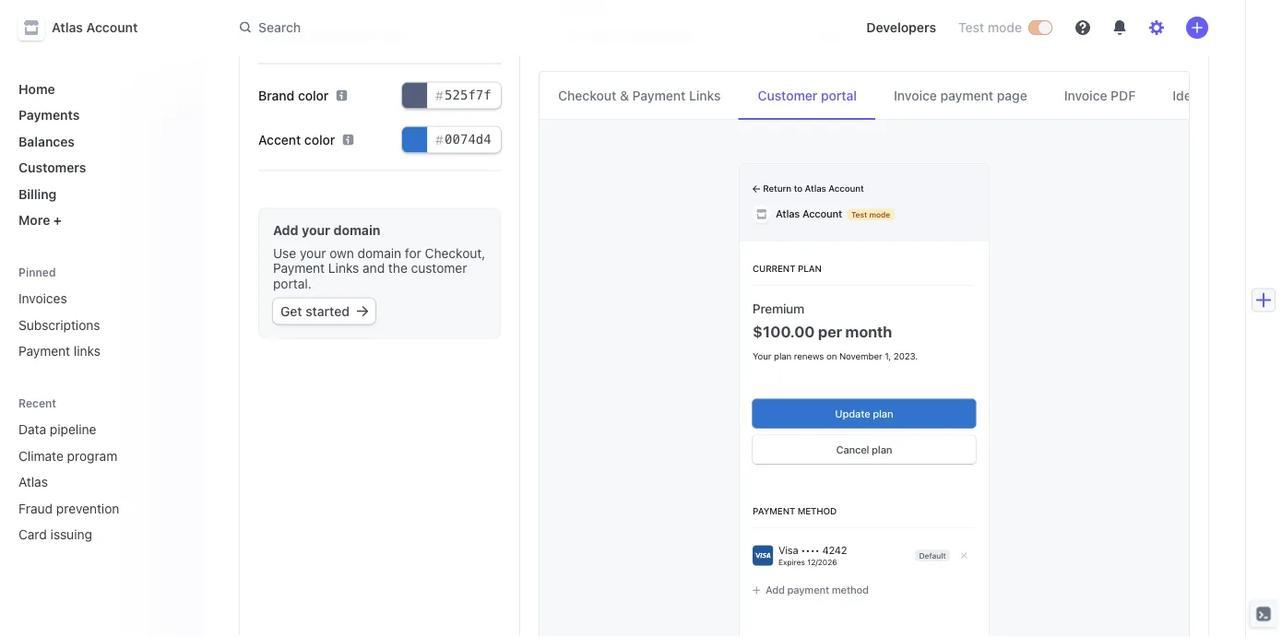 Task type: vqa. For each thing, say whether or not it's contained in the screenshot.
first "RECENT" Element from the top of the page
no



Task type: locate. For each thing, give the bounding box(es) containing it.
atlas account
[[52, 20, 138, 35]]

links left and
[[328, 261, 359, 276]]

payment up get
[[273, 261, 325, 276]]

0 vertical spatial color
[[298, 88, 329, 103]]

climate program link
[[11, 441, 162, 471]]

svg image
[[357, 306, 368, 317]]

instead
[[315, 27, 360, 42]]

pinned
[[18, 266, 56, 279]]

to
[[794, 184, 803, 194]]

data pipeline link
[[11, 415, 162, 445]]

return to atlas account
[[763, 184, 864, 194]]

current
[[753, 263, 796, 274]]

0 horizontal spatial mode
[[869, 210, 890, 219]]

color right accent
[[304, 132, 335, 147]]

None text field
[[402, 83, 501, 108]]

invoice down developers 'link' on the top of page
[[894, 88, 937, 103]]

default
[[919, 551, 946, 560]]

add your domain use your own domain for checkout, payment links and the customer portal.
[[273, 223, 485, 291]]

cancel
[[836, 444, 869, 456]]

account down return to atlas account link
[[803, 208, 842, 220]]

payment left page
[[940, 88, 994, 103]]

per
[[818, 323, 842, 341]]

atlas inside "button"
[[52, 20, 83, 35]]

payment down subscriptions
[[18, 344, 70, 359]]

1 horizontal spatial add
[[766, 584, 785, 597]]

method
[[798, 506, 837, 517], [832, 584, 869, 597]]

0 vertical spatial add
[[273, 223, 299, 238]]

plan
[[798, 263, 822, 274], [774, 351, 792, 362], [873, 408, 893, 420], [872, 444, 892, 456]]

links
[[74, 344, 100, 359]]

return
[[763, 184, 792, 194]]

$100.00
[[753, 323, 815, 341]]

use
[[258, 27, 282, 42], [273, 245, 296, 261]]

november
[[839, 351, 882, 362]]

account inside "button"
[[86, 20, 138, 35]]

page
[[997, 88, 1027, 103]]

1 vertical spatial mode
[[869, 210, 890, 219]]

invoices link
[[11, 284, 188, 314]]

1 vertical spatial payment
[[788, 584, 829, 597]]

add down expires
[[766, 584, 785, 597]]

1 vertical spatial links
[[328, 261, 359, 276]]

card issuing
[[18, 527, 92, 542]]

home
[[18, 81, 55, 96]]

payment up visa on the bottom right of the page
[[753, 506, 795, 517]]

atlas up home
[[52, 20, 83, 35]]

your left own
[[300, 245, 326, 261]]

invoice left pdf
[[1064, 88, 1107, 103]]

program
[[67, 448, 117, 464]]

developers link
[[859, 13, 944, 42]]

1 vertical spatial add
[[766, 584, 785, 597]]

pipeline
[[50, 422, 96, 437]]

mode down return to atlas account link
[[869, 210, 890, 219]]

0 horizontal spatial invoice
[[894, 88, 937, 103]]

0 horizontal spatial payment
[[788, 584, 829, 597]]

payment
[[632, 88, 686, 103], [273, 261, 325, 276], [18, 344, 70, 359], [753, 506, 795, 517]]

settings image
[[1149, 20, 1164, 35]]

use up portal.
[[273, 245, 296, 261]]

1 vertical spatial account
[[829, 184, 864, 194]]

checkout,
[[425, 245, 485, 261]]

test down return to atlas account link
[[851, 210, 867, 219]]

update plan link
[[753, 400, 976, 428]]

0 vertical spatial mode
[[988, 20, 1022, 35]]

your
[[302, 223, 330, 238], [300, 245, 326, 261]]

payment down "12/2026"
[[788, 584, 829, 597]]

method down "12/2026"
[[832, 584, 869, 597]]

1 horizontal spatial mode
[[988, 20, 1022, 35]]

Search text field
[[229, 11, 749, 45]]

get
[[280, 303, 302, 319]]

test inside the atlas account test mode
[[851, 210, 867, 219]]

mode
[[988, 20, 1022, 35], [869, 210, 890, 219]]

1 vertical spatial test
[[851, 210, 867, 219]]

tab list
[[540, 72, 1238, 120]]

home link
[[11, 74, 188, 104]]

payment inside button
[[632, 88, 686, 103]]

invoice pdf button
[[1046, 72, 1154, 120]]

plan right "your"
[[774, 351, 792, 362]]

invoice inside invoice pdf button
[[1064, 88, 1107, 103]]

your up own
[[302, 223, 330, 238]]

1 vertical spatial color
[[304, 132, 335, 147]]

payment inside button
[[940, 88, 994, 103]]

invoice for invoice payment page
[[894, 88, 937, 103]]

0 horizontal spatial test
[[851, 210, 867, 219]]

more +
[[18, 213, 62, 228]]

color
[[298, 88, 329, 103], [304, 132, 335, 147]]

icon
[[379, 27, 405, 42]]

subscriptions
[[18, 317, 100, 333]]

invoice pdf
[[1064, 88, 1136, 103]]

billing link
[[11, 179, 188, 209]]

atlas for atlas account
[[52, 20, 83, 35]]

0 vertical spatial account
[[86, 20, 138, 35]]

notifications image
[[1112, 20, 1127, 35]]

atlas up fraud
[[18, 475, 48, 490]]

links down membership
[[689, 88, 721, 103]]

use inside add your domain use your own domain for checkout, payment links and the customer portal.
[[273, 245, 296, 261]]

atlas right to
[[805, 184, 826, 194]]

payment for page
[[940, 88, 994, 103]]

0 horizontal spatial add
[[273, 223, 299, 238]]

plan right "cancel"
[[872, 444, 892, 456]]

.
[[915, 351, 918, 362]]

12/2026
[[807, 558, 837, 567]]

test
[[958, 20, 984, 35], [851, 210, 867, 219]]

links inside add your domain use your own domain for checkout, payment links and the customer portal.
[[328, 261, 359, 276]]

None text field
[[402, 127, 501, 153]]

1 invoice from the left
[[894, 88, 937, 103]]

the
[[388, 261, 408, 276]]

mode inside the atlas account test mode
[[869, 210, 890, 219]]

payment
[[940, 88, 994, 103], [788, 584, 829, 597]]

plan right update
[[873, 408, 893, 420]]

test up invoice payment page
[[958, 20, 984, 35]]

billing
[[18, 186, 57, 202]]

use left logo
[[258, 27, 282, 42]]

color right brand
[[298, 88, 329, 103]]

payment for method
[[788, 584, 829, 597]]

card issuing link
[[11, 520, 162, 550]]

accent color
[[258, 132, 335, 147]]

payments
[[18, 107, 80, 123]]

2 invoice from the left
[[1064, 88, 1107, 103]]

visa
[[779, 544, 798, 556]]

customers
[[18, 160, 86, 175]]

payment right &
[[632, 88, 686, 103]]

add for add your domain use your own domain for checkout, payment links and the customer portal.
[[273, 223, 299, 238]]

tab list containing checkout & payment links
[[540, 72, 1238, 120]]

2 vertical spatial account
[[803, 208, 842, 220]]

method up "••••"
[[798, 506, 837, 517]]

card
[[18, 527, 47, 542]]

atlas inside recent element
[[18, 475, 48, 490]]

add up portal.
[[273, 223, 299, 238]]

1 horizontal spatial invoice
[[1064, 88, 1107, 103]]

mode up page
[[988, 20, 1022, 35]]

pinned element
[[11, 284, 188, 366]]

premium
[[753, 301, 805, 316]]

0 vertical spatial links
[[689, 88, 721, 103]]

atlas for atlas
[[18, 475, 48, 490]]

add inside add your domain use your own domain for checkout, payment links and the customer portal.
[[273, 223, 299, 238]]

payment inside pinned "element"
[[18, 344, 70, 359]]

1 horizontal spatial payment
[[940, 88, 994, 103]]

0 horizontal spatial links
[[328, 261, 359, 276]]

payment links
[[18, 344, 100, 359]]

return to atlas account link
[[753, 183, 894, 196]]

brand color
[[258, 88, 329, 103]]

add
[[273, 223, 299, 238], [766, 584, 785, 597]]

checkout
[[558, 88, 616, 103]]

account for atlas account test mode
[[803, 208, 842, 220]]

balances link
[[11, 126, 188, 156]]

1 horizontal spatial links
[[689, 88, 721, 103]]

color for brand color
[[298, 88, 329, 103]]

domain left for
[[358, 245, 401, 261]]

atlas down to
[[776, 208, 800, 220]]

customer
[[758, 88, 818, 103]]

plan right the current
[[798, 263, 822, 274]]

summary
[[554, 0, 608, 12]]

0 vertical spatial test
[[958, 20, 984, 35]]

expires
[[779, 558, 805, 567]]

your
[[753, 351, 772, 362]]

invoice inside invoice payment page button
[[894, 88, 937, 103]]

0 vertical spatial payment
[[940, 88, 994, 103]]

&
[[620, 88, 629, 103]]

account up the atlas account test mode
[[829, 184, 864, 194]]

1 vertical spatial use
[[273, 245, 296, 261]]

domain up own
[[334, 223, 381, 238]]

account up home link at the left of the page
[[86, 20, 138, 35]]



Task type: describe. For each thing, give the bounding box(es) containing it.
accent
[[258, 132, 301, 147]]

identity
[[1173, 88, 1219, 103]]

data pipeline
[[18, 422, 96, 437]]

plan for cancel
[[872, 444, 892, 456]]

cancel plan link
[[753, 436, 976, 464]]

more
[[18, 213, 50, 228]]

prevention
[[56, 501, 119, 516]]

customer portal button
[[739, 72, 875, 120]]

$19.99
[[820, 30, 855, 43]]

search
[[258, 20, 301, 35]]

atlas link
[[11, 467, 162, 497]]

fraud prevention
[[18, 501, 119, 516]]

get started
[[280, 303, 349, 319]]

your plan renews on november 1, 2023 .
[[753, 351, 918, 362]]

pdf
[[1111, 88, 1136, 103]]

0 vertical spatial use
[[258, 27, 282, 42]]

checkout & payment links button
[[540, 72, 739, 120]]

test mode
[[958, 20, 1022, 35]]

brand
[[258, 88, 295, 103]]

••••
[[801, 544, 820, 556]]

visa •••• 4242 expires 12/2026
[[779, 544, 847, 567]]

1 vertical spatial domain
[[358, 245, 401, 261]]

payments link
[[11, 100, 188, 130]]

current plan
[[753, 263, 822, 274]]

on
[[827, 351, 837, 362]]

own
[[330, 245, 354, 261]]

climate program
[[18, 448, 117, 464]]

renews
[[794, 351, 824, 362]]

identity button
[[1154, 72, 1238, 120]]

Search search field
[[229, 11, 749, 45]]

portal
[[821, 88, 857, 103]]

balances
[[18, 134, 75, 149]]

+
[[53, 213, 62, 228]]

update
[[835, 408, 870, 420]]

of
[[363, 27, 376, 42]]

portal.
[[273, 276, 312, 291]]

one year's membership
[[568, 30, 693, 43]]

invoice for invoice pdf
[[1064, 88, 1107, 103]]

plan for current
[[798, 263, 822, 274]]

climate
[[18, 448, 64, 464]]

checkout & payment links
[[558, 88, 721, 103]]

developers
[[866, 20, 936, 35]]

atlas for atlas account test mode
[[776, 208, 800, 220]]

issuing
[[50, 527, 92, 542]]

for
[[405, 245, 421, 261]]

core navigation links element
[[11, 74, 188, 235]]

0 vertical spatial your
[[302, 223, 330, 238]]

recent element
[[0, 415, 203, 550]]

1,
[[885, 351, 891, 362]]

payment inside add your domain use your own domain for checkout, payment links and the customer portal.
[[273, 261, 325, 276]]

customer portal
[[758, 88, 857, 103]]

logo
[[285, 27, 312, 42]]

0 vertical spatial domain
[[334, 223, 381, 238]]

add payment method
[[766, 584, 869, 597]]

4242
[[823, 544, 847, 556]]

atlas account test mode
[[776, 208, 890, 220]]

add payment method link
[[753, 583, 869, 598]]

links inside button
[[689, 88, 721, 103]]

invoice payment page
[[894, 88, 1027, 103]]

add for add payment method
[[766, 584, 785, 597]]

invoice payment page button
[[875, 72, 1046, 120]]

membership
[[628, 30, 693, 43]]

update plan
[[835, 408, 893, 420]]

customer
[[411, 261, 467, 276]]

recent navigation links element
[[0, 396, 203, 550]]

1 vertical spatial method
[[832, 584, 869, 597]]

1 vertical spatial your
[[300, 245, 326, 261]]

use logo instead of icon
[[258, 27, 405, 42]]

plan for update
[[873, 408, 893, 420]]

plan for your
[[774, 351, 792, 362]]

get started link
[[273, 298, 375, 324]]

year's
[[593, 30, 625, 43]]

month
[[846, 323, 892, 341]]

fraud
[[18, 501, 53, 516]]

premium $100.00 per month
[[753, 301, 892, 341]]

help image
[[1076, 20, 1090, 35]]

fraud prevention link
[[11, 494, 162, 523]]

invoices
[[18, 291, 67, 306]]

0 vertical spatial method
[[798, 506, 837, 517]]

and
[[363, 261, 385, 276]]

1 horizontal spatial test
[[958, 20, 984, 35]]

color for accent color
[[304, 132, 335, 147]]

one
[[568, 30, 590, 43]]

recent
[[18, 397, 56, 410]]

subscriptions link
[[11, 310, 188, 340]]

customers link
[[11, 153, 188, 183]]

cancel plan
[[836, 444, 892, 456]]

pinned navigation links element
[[11, 265, 188, 366]]

account for atlas account
[[86, 20, 138, 35]]

2023
[[894, 351, 915, 362]]



